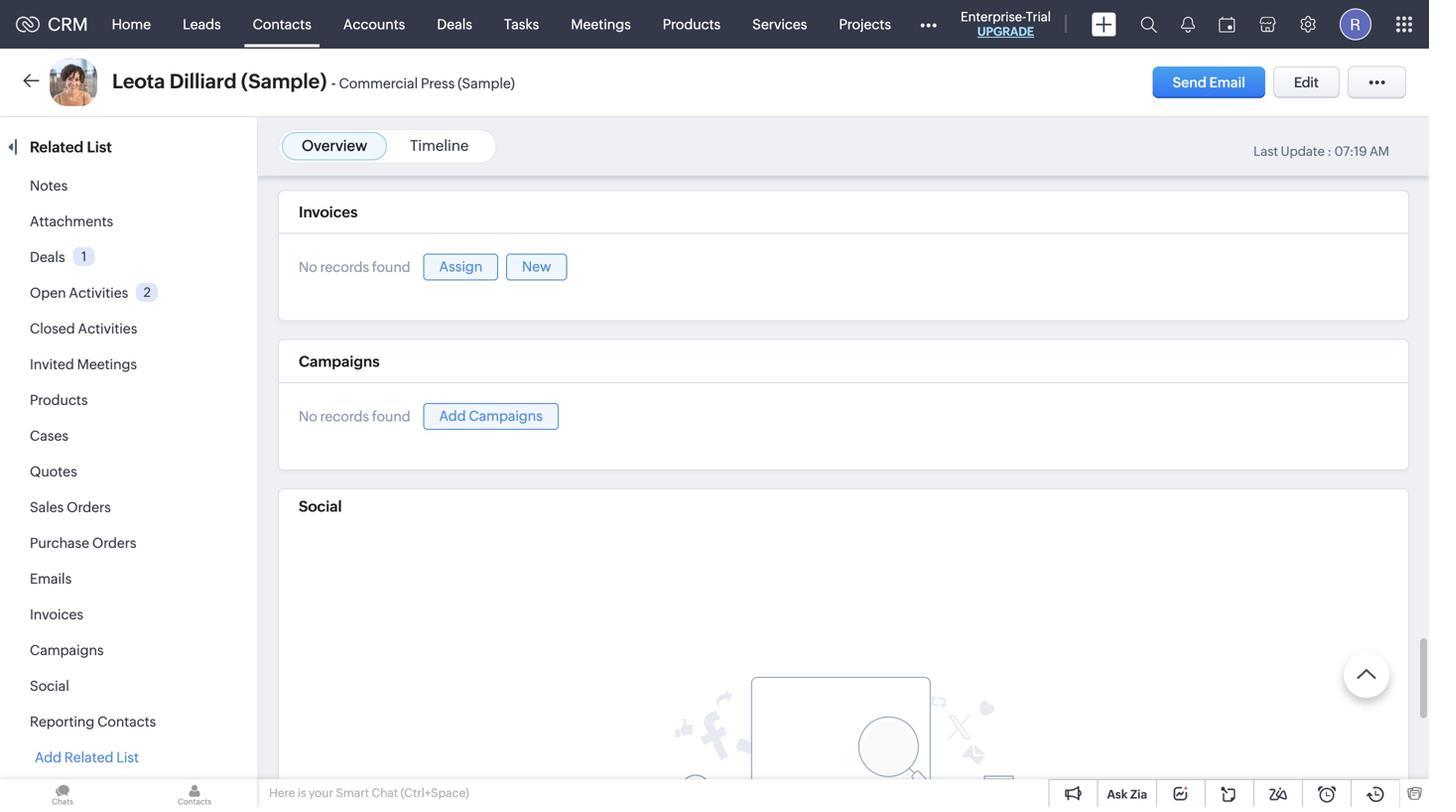 Task type: locate. For each thing, give the bounding box(es) containing it.
2 no records found from the top
[[299, 409, 411, 424]]

found for campaigns
[[372, 409, 411, 424]]

tasks link
[[488, 0, 555, 48]]

leads
[[183, 16, 221, 32]]

leads link
[[167, 0, 237, 48]]

accounts
[[343, 16, 405, 32]]

here
[[269, 786, 295, 800]]

0 vertical spatial invoices
[[299, 204, 358, 221]]

1 no records found from the top
[[299, 259, 411, 275]]

0 horizontal spatial meetings
[[77, 356, 137, 372]]

list
[[87, 139, 112, 156], [116, 750, 139, 766]]

1 records from the top
[[320, 259, 369, 275]]

1 vertical spatial deals link
[[30, 249, 65, 265]]

1 vertical spatial social
[[30, 678, 69, 694]]

0 vertical spatial list
[[87, 139, 112, 156]]

2 vertical spatial campaigns
[[30, 642, 104, 658]]

0 vertical spatial related
[[30, 139, 84, 156]]

0 vertical spatial social
[[299, 498, 342, 515]]

0 vertical spatial products
[[663, 16, 721, 32]]

0 vertical spatial records
[[320, 259, 369, 275]]

related up notes link at the top left of page
[[30, 139, 84, 156]]

0 vertical spatial add
[[439, 408, 466, 424]]

1 horizontal spatial deals
[[437, 16, 473, 32]]

deals link up the press
[[421, 0, 488, 48]]

1 horizontal spatial products link
[[647, 0, 737, 48]]

0 vertical spatial found
[[372, 259, 411, 275]]

products link down invited
[[30, 392, 88, 408]]

1 vertical spatial found
[[372, 409, 411, 424]]

1 found from the top
[[372, 259, 411, 275]]

no for invoices
[[299, 259, 317, 275]]

1 vertical spatial contacts
[[97, 714, 156, 730]]

calendar image
[[1219, 16, 1236, 32]]

products link left services
[[647, 0, 737, 48]]

meetings
[[571, 16, 631, 32], [77, 356, 137, 372]]

1 vertical spatial activities
[[78, 321, 137, 337]]

0 vertical spatial products link
[[647, 0, 737, 48]]

0 horizontal spatial products
[[30, 392, 88, 408]]

campaigns
[[299, 353, 380, 370], [469, 408, 543, 424], [30, 642, 104, 658]]

profile element
[[1329, 0, 1384, 48]]

deals
[[437, 16, 473, 32], [30, 249, 65, 265]]

invoices down overview link
[[299, 204, 358, 221]]

0 horizontal spatial (sample)
[[241, 70, 327, 93]]

0 horizontal spatial invoices
[[30, 607, 83, 623]]

1 vertical spatial list
[[116, 750, 139, 766]]

1 vertical spatial orders
[[92, 535, 137, 551]]

1 horizontal spatial add
[[439, 408, 466, 424]]

assign link
[[423, 254, 499, 281]]

social
[[299, 498, 342, 515], [30, 678, 69, 694]]

0 vertical spatial campaigns
[[299, 353, 380, 370]]

invoices down emails
[[30, 607, 83, 623]]

enterprise-trial upgrade
[[961, 9, 1051, 38]]

0 vertical spatial deals link
[[421, 0, 488, 48]]

quotes
[[30, 464, 77, 480]]

dilliard
[[169, 70, 237, 93]]

campaigns inside 'link'
[[469, 408, 543, 424]]

logo image
[[16, 16, 40, 32]]

1 vertical spatial records
[[320, 409, 369, 424]]

0 horizontal spatial add
[[35, 750, 62, 766]]

here is your smart chat (ctrl+space)
[[269, 786, 469, 800]]

profile image
[[1340, 8, 1372, 40]]

1 horizontal spatial deals link
[[421, 0, 488, 48]]

products down invited
[[30, 392, 88, 408]]

invoices
[[299, 204, 358, 221], [30, 607, 83, 623]]

orders
[[67, 499, 111, 515], [92, 535, 137, 551]]

1 horizontal spatial meetings
[[571, 16, 631, 32]]

trial
[[1026, 9, 1051, 24]]

1 vertical spatial related
[[64, 750, 114, 766]]

1 vertical spatial no records found
[[299, 409, 411, 424]]

new link
[[506, 254, 567, 281]]

contacts image
[[132, 779, 257, 807]]

(sample) left -
[[241, 70, 327, 93]]

deals up open
[[30, 249, 65, 265]]

no records found for invoices
[[299, 259, 411, 275]]

chats image
[[0, 779, 125, 807]]

add inside 'link'
[[439, 408, 466, 424]]

reporting contacts link
[[30, 714, 156, 730]]

related down 'reporting contacts' "link"
[[64, 750, 114, 766]]

list up the attachments
[[87, 139, 112, 156]]

1 vertical spatial no
[[299, 409, 317, 424]]

products left services link
[[663, 16, 721, 32]]

open activities link
[[30, 285, 128, 301]]

0 vertical spatial no records found
[[299, 259, 411, 275]]

add for add campaigns
[[439, 408, 466, 424]]

0 vertical spatial orders
[[67, 499, 111, 515]]

orders up purchase orders link
[[67, 499, 111, 515]]

products link
[[647, 0, 737, 48], [30, 392, 88, 408]]

home
[[112, 16, 151, 32]]

create menu image
[[1092, 12, 1117, 36]]

campaigns link
[[30, 642, 104, 658]]

2 found from the top
[[372, 409, 411, 424]]

2 records from the top
[[320, 409, 369, 424]]

0 horizontal spatial products link
[[30, 392, 88, 408]]

invoices link
[[30, 607, 83, 623]]

add campaigns link
[[423, 403, 559, 430]]

activities
[[69, 285, 128, 301], [78, 321, 137, 337]]

(sample) right the press
[[458, 75, 515, 91]]

meetings right tasks
[[571, 16, 631, 32]]

purchase orders
[[30, 535, 137, 551]]

deals link up open
[[30, 249, 65, 265]]

press
[[421, 75, 455, 91]]

0 vertical spatial no
[[299, 259, 317, 275]]

1 vertical spatial products link
[[30, 392, 88, 408]]

leota dilliard (sample) - commercial press (sample)
[[112, 70, 515, 93]]

deals up the press
[[437, 16, 473, 32]]

contacts inside 'link'
[[253, 16, 312, 32]]

no records found
[[299, 259, 411, 275], [299, 409, 411, 424]]

found for invoices
[[372, 259, 411, 275]]

orders right purchase
[[92, 535, 137, 551]]

found
[[372, 259, 411, 275], [372, 409, 411, 424]]

contacts up leota dilliard (sample) - commercial press (sample)
[[253, 16, 312, 32]]

signals image
[[1182, 16, 1195, 33]]

1 no from the top
[[299, 259, 317, 275]]

contacts
[[253, 16, 312, 32], [97, 714, 156, 730]]

list down reporting contacts
[[116, 750, 139, 766]]

1 horizontal spatial products
[[663, 16, 721, 32]]

0 vertical spatial activities
[[69, 285, 128, 301]]

no records found for campaigns
[[299, 409, 411, 424]]

records
[[320, 259, 369, 275], [320, 409, 369, 424]]

closed activities
[[30, 321, 137, 337]]

send
[[1173, 74, 1207, 90]]

ask
[[1108, 788, 1128, 801]]

0 horizontal spatial deals
[[30, 249, 65, 265]]

0 horizontal spatial deals link
[[30, 249, 65, 265]]

0 vertical spatial contacts
[[253, 16, 312, 32]]

activities up invited meetings
[[78, 321, 137, 337]]

sales orders link
[[30, 499, 111, 515]]

1 horizontal spatial invoices
[[299, 204, 358, 221]]

no
[[299, 259, 317, 275], [299, 409, 317, 424]]

-
[[331, 74, 336, 92]]

(sample)
[[241, 70, 327, 93], [458, 75, 515, 91]]

contacts link
[[237, 0, 327, 48]]

send email
[[1173, 74, 1246, 90]]

crm
[[48, 14, 88, 35]]

invited meetings link
[[30, 356, 137, 372]]

closed activities link
[[30, 321, 137, 337]]

add
[[439, 408, 466, 424], [35, 750, 62, 766]]

services
[[753, 16, 808, 32]]

update
[[1281, 144, 1325, 159]]

emails
[[30, 571, 72, 587]]

zia
[[1131, 788, 1148, 801]]

notes link
[[30, 178, 68, 194]]

1 vertical spatial add
[[35, 750, 62, 766]]

2 horizontal spatial campaigns
[[469, 408, 543, 424]]

0 vertical spatial deals
[[437, 16, 473, 32]]

1 horizontal spatial contacts
[[253, 16, 312, 32]]

attachments link
[[30, 213, 113, 229]]

contacts up add related list
[[97, 714, 156, 730]]

is
[[298, 786, 306, 800]]

meetings down closed activities link
[[77, 356, 137, 372]]

1
[[81, 249, 87, 264]]

last update : 07:19 am
[[1254, 144, 1390, 159]]

activities up closed activities
[[69, 285, 128, 301]]

1 vertical spatial campaigns
[[469, 408, 543, 424]]

2 no from the top
[[299, 409, 317, 424]]

reporting
[[30, 714, 95, 730]]

1 vertical spatial meetings
[[77, 356, 137, 372]]

1 horizontal spatial (sample)
[[458, 75, 515, 91]]

open
[[30, 285, 66, 301]]



Task type: vqa. For each thing, say whether or not it's contained in the screenshot.
Capla Paprocki (Sample)
no



Task type: describe. For each thing, give the bounding box(es) containing it.
activities for closed activities
[[78, 321, 137, 337]]

:
[[1328, 144, 1332, 159]]

(ctrl+space)
[[401, 786, 469, 800]]

overview link
[[302, 137, 368, 154]]

add for add related list
[[35, 750, 62, 766]]

purchase
[[30, 535, 89, 551]]

Other Modules field
[[907, 8, 950, 40]]

reporting contacts
[[30, 714, 156, 730]]

0 horizontal spatial list
[[87, 139, 112, 156]]

your
[[309, 786, 334, 800]]

0 horizontal spatial campaigns
[[30, 642, 104, 658]]

edit
[[1295, 74, 1320, 90]]

records for campaigns
[[320, 409, 369, 424]]

0 horizontal spatial contacts
[[97, 714, 156, 730]]

services link
[[737, 0, 823, 48]]

upgrade
[[978, 25, 1035, 38]]

assign
[[439, 259, 483, 275]]

smart
[[336, 786, 369, 800]]

accounts link
[[327, 0, 421, 48]]

email
[[1210, 74, 1246, 90]]

create menu element
[[1080, 0, 1129, 48]]

sales
[[30, 499, 64, 515]]

orders for sales orders
[[67, 499, 111, 515]]

chat
[[372, 786, 398, 800]]

add campaigns
[[439, 408, 543, 424]]

2
[[144, 285, 151, 300]]

invited
[[30, 356, 74, 372]]

no for campaigns
[[299, 409, 317, 424]]

meetings link
[[555, 0, 647, 48]]

0 vertical spatial meetings
[[571, 16, 631, 32]]

attachments
[[30, 213, 113, 229]]

projects
[[839, 16, 892, 32]]

am
[[1370, 144, 1390, 159]]

signals element
[[1170, 0, 1207, 49]]

orders for purchase orders
[[92, 535, 137, 551]]

1 vertical spatial invoices
[[30, 607, 83, 623]]

open activities
[[30, 285, 128, 301]]

overview
[[302, 137, 368, 154]]

cases
[[30, 428, 69, 444]]

closed
[[30, 321, 75, 337]]

last
[[1254, 144, 1279, 159]]

invited meetings
[[30, 356, 137, 372]]

ask zia
[[1108, 788, 1148, 801]]

timeline
[[410, 137, 469, 154]]

1 horizontal spatial list
[[116, 750, 139, 766]]

1 horizontal spatial social
[[299, 498, 342, 515]]

crm link
[[16, 14, 88, 35]]

projects link
[[823, 0, 907, 48]]

commercial
[[339, 75, 418, 91]]

purchase orders link
[[30, 535, 137, 551]]

timeline link
[[410, 137, 469, 154]]

search image
[[1141, 16, 1158, 33]]

quotes link
[[30, 464, 77, 480]]

07:19
[[1335, 144, 1368, 159]]

1 horizontal spatial campaigns
[[299, 353, 380, 370]]

(sample) inside leota dilliard (sample) - commercial press (sample)
[[458, 75, 515, 91]]

emails link
[[30, 571, 72, 587]]

tasks
[[504, 16, 539, 32]]

commercial press (sample) link
[[339, 75, 515, 92]]

search element
[[1129, 0, 1170, 49]]

add related list
[[35, 750, 139, 766]]

cases link
[[30, 428, 69, 444]]

notes
[[30, 178, 68, 194]]

1 vertical spatial products
[[30, 392, 88, 408]]

records for invoices
[[320, 259, 369, 275]]

enterprise-
[[961, 9, 1026, 24]]

sales orders
[[30, 499, 111, 515]]

0 horizontal spatial social
[[30, 678, 69, 694]]

leota
[[112, 70, 165, 93]]

social link
[[30, 678, 69, 694]]

1 vertical spatial deals
[[30, 249, 65, 265]]

home link
[[96, 0, 167, 48]]

related list
[[30, 139, 115, 156]]

send email button
[[1153, 67, 1266, 98]]

activities for open activities
[[69, 285, 128, 301]]

edit button
[[1274, 67, 1340, 98]]

new
[[522, 259, 552, 275]]



